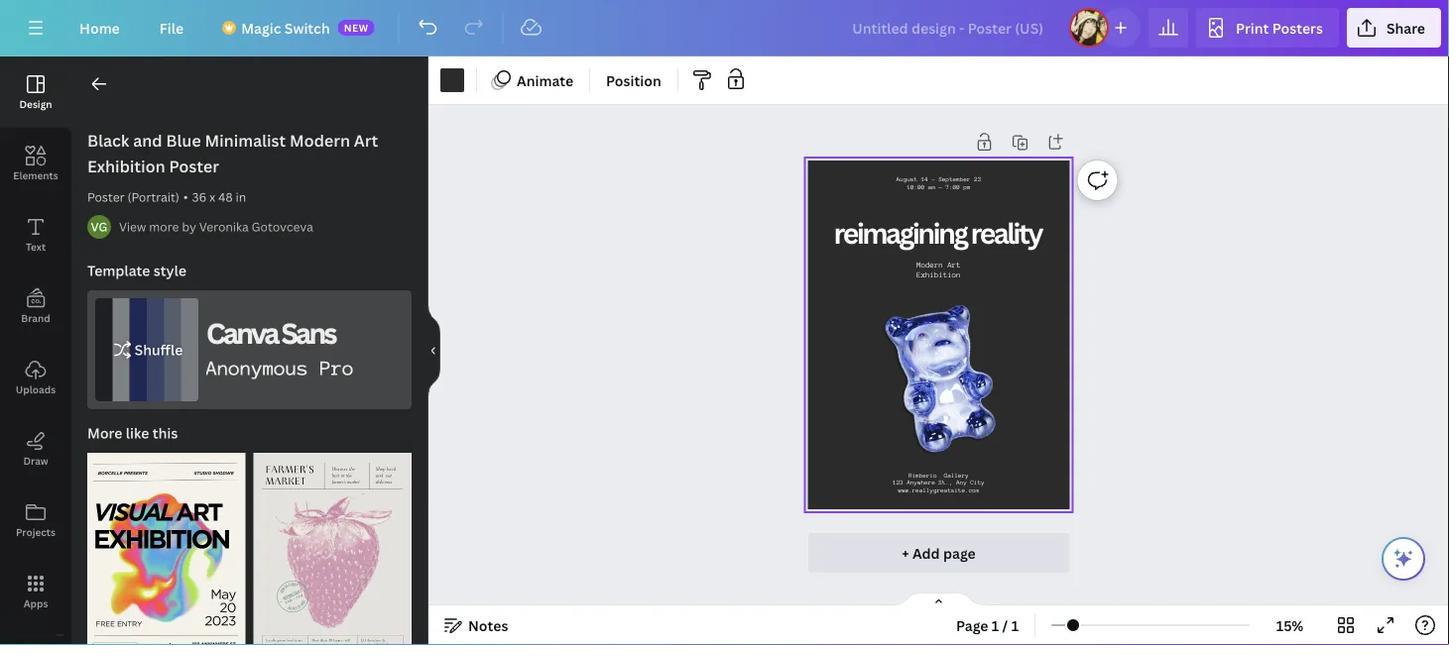 Task type: locate. For each thing, give the bounding box(es) containing it.
more
[[149, 219, 179, 235]]

in
[[236, 189, 246, 205]]

1 vertical spatial modern
[[917, 261, 943, 269]]

1
[[992, 617, 999, 635], [1012, 617, 1019, 635]]

0 vertical spatial poster
[[169, 156, 219, 177]]

1 vertical spatial poster
[[87, 189, 125, 205]]

14
[[921, 176, 928, 183]]

art inside black and blue minimalist modern art exhibition poster
[[354, 130, 378, 151]]

anywhere
[[907, 480, 935, 487]]

exhibition
[[87, 156, 165, 177], [917, 271, 961, 279]]

pale pink ivory simple minimalistic farmers market poster image
[[253, 453, 412, 646]]

exhibition down reimagining
[[917, 271, 961, 279]]

1 horizontal spatial art
[[948, 261, 961, 269]]

elements button
[[0, 128, 71, 199]]

1 horizontal spatial 1
[[1012, 617, 1019, 635]]

pro
[[320, 359, 354, 379]]

poster
[[169, 156, 219, 177], [87, 189, 125, 205]]

0 horizontal spatial exhibition
[[87, 156, 165, 177]]

animate
[[517, 71, 573, 90]]

pale pink ivory simple minimalistic farmers market poster group
[[253, 441, 412, 646]]

exhibition down black
[[87, 156, 165, 177]]

posters
[[1273, 18, 1323, 37]]

projects button
[[0, 485, 71, 557]]

modern down reimagining
[[917, 261, 943, 269]]

0 horizontal spatial modern
[[290, 130, 350, 151]]

art inside "reimagining reality modern art exhibition"
[[948, 261, 961, 269]]

poster down blue
[[169, 156, 219, 177]]

veronika gotovceva element
[[87, 215, 111, 239]]

0 vertical spatial exhibition
[[87, 156, 165, 177]]

print posters
[[1236, 18, 1323, 37]]

uploads
[[16, 383, 56, 396]]

#2b2b2b image
[[440, 68, 464, 92]]

blue
[[166, 130, 201, 151]]

notes button
[[436, 610, 516, 642]]

0 vertical spatial art
[[354, 130, 378, 151]]

modern
[[290, 130, 350, 151], [917, 261, 943, 269]]

1 left /
[[992, 617, 999, 635]]

0 horizontal spatial 1
[[992, 617, 999, 635]]

file
[[159, 18, 184, 37]]

0 vertical spatial modern
[[290, 130, 350, 151]]

draw
[[23, 454, 48, 468]]

10:00
[[907, 184, 925, 190]]

1 horizontal spatial poster
[[169, 156, 219, 177]]

this
[[153, 424, 178, 443]]

modern inside black and blue minimalist modern art exhibition poster
[[290, 130, 350, 151]]

city
[[971, 480, 985, 487]]

poster inside black and blue minimalist modern art exhibition poster
[[169, 156, 219, 177]]

1 horizontal spatial modern
[[917, 261, 943, 269]]

any
[[957, 480, 967, 487]]

brand button
[[0, 271, 71, 342]]

x
[[209, 189, 215, 205]]

1 vertical spatial exhibition
[[917, 271, 961, 279]]

more
[[87, 424, 122, 443]]

home
[[79, 18, 120, 37]]

7:00
[[946, 184, 960, 190]]

by
[[182, 219, 196, 235]]

file button
[[144, 8, 200, 48]]

art
[[354, 130, 378, 151], [948, 261, 961, 269]]

1 right /
[[1012, 617, 1019, 635]]

position button
[[598, 64, 669, 96]]

exhibition inside black and blue minimalist modern art exhibition poster
[[87, 156, 165, 177]]

1 vertical spatial art
[[948, 261, 961, 269]]

Design title text field
[[837, 8, 1062, 48]]

1 horizontal spatial exhibition
[[917, 271, 961, 279]]

canva assistant image
[[1392, 548, 1416, 571]]

canva
[[206, 314, 277, 352]]

+ add page
[[902, 544, 976, 563]]

modern right minimalist
[[290, 130, 350, 151]]

0 horizontal spatial art
[[354, 130, 378, 151]]

reimagining reality modern art exhibition
[[834, 214, 1041, 279]]

design button
[[0, 57, 71, 128]]

like
[[126, 424, 149, 443]]

style
[[154, 261, 187, 280]]

poster up the veronika gotovceva image
[[87, 189, 125, 205]]

gallery
[[944, 472, 969, 479]]

0 horizontal spatial poster
[[87, 189, 125, 205]]

uploads button
[[0, 342, 71, 414]]

magic
[[241, 18, 281, 37]]

veronika gotovceva image
[[87, 215, 111, 239]]



Task type: describe. For each thing, give the bounding box(es) containing it.
switch
[[285, 18, 330, 37]]

modern inside "reimagining reality modern art exhibition"
[[917, 261, 943, 269]]

pm
[[964, 184, 971, 190]]

and
[[133, 130, 162, 151]]

position
[[606, 71, 661, 90]]

poster (portrait)
[[87, 189, 179, 205]]

black and blue minimalist modern art exhibition poster
[[87, 130, 378, 177]]

text
[[26, 240, 46, 253]]

design
[[19, 97, 52, 111]]

—
[[939, 184, 942, 190]]

main menu bar
[[0, 0, 1449, 57]]

gotovceva
[[252, 219, 313, 235]]

show pages image
[[891, 592, 987, 608]]

side panel tab list
[[0, 57, 71, 646]]

view more by veronika gotovceva button
[[119, 217, 313, 237]]

share button
[[1347, 8, 1441, 48]]

brand
[[21, 311, 50, 325]]

apps
[[23, 597, 48, 611]]

hide image
[[428, 304, 440, 399]]

page 1 / 1
[[956, 617, 1019, 635]]

projects
[[16, 526, 56, 539]]

+
[[902, 544, 909, 563]]

veronika
[[199, 219, 249, 235]]

15%
[[1276, 617, 1304, 635]]

page
[[956, 617, 989, 635]]

48
[[218, 189, 233, 205]]

www.reallygreatsite.com
[[898, 488, 980, 494]]

august 14 - september 23
[[897, 176, 981, 183]]

view more by veronika gotovceva
[[119, 219, 313, 235]]

print
[[1236, 18, 1269, 37]]

september
[[939, 176, 971, 183]]

template
[[87, 261, 150, 280]]

magic switch
[[241, 18, 330, 37]]

15% button
[[1258, 610, 1322, 642]]

rimberio
[[909, 472, 937, 479]]

sans
[[281, 314, 335, 352]]

more like this
[[87, 424, 178, 443]]

exhibition inside "reimagining reality modern art exhibition"
[[917, 271, 961, 279]]

page
[[943, 544, 976, 563]]

23
[[974, 176, 981, 183]]

animate button
[[485, 64, 581, 96]]

audio image
[[0, 644, 71, 646]]

elements
[[13, 169, 58, 182]]

+ add page button
[[808, 534, 1070, 573]]

/
[[1003, 617, 1008, 635]]

august
[[897, 176, 918, 183]]

add
[[913, 544, 940, 563]]

canva sans anonymous pro
[[206, 314, 354, 379]]

text button
[[0, 199, 71, 271]]

10:00 am — 7:00 pm
[[907, 184, 971, 190]]

1 1 from the left
[[992, 617, 999, 635]]

anonymous
[[206, 359, 309, 379]]

am
[[928, 184, 935, 190]]

2 1 from the left
[[1012, 617, 1019, 635]]

reality
[[971, 214, 1041, 252]]

print posters button
[[1196, 8, 1339, 48]]

(portrait)
[[128, 189, 179, 205]]

template style
[[87, 261, 187, 280]]

123 anywhere st., any city www.reallygreatsite.com
[[893, 480, 985, 494]]

home link
[[63, 8, 136, 48]]

black
[[87, 130, 129, 151]]

#2b2b2b image
[[440, 68, 464, 92]]

reimagining
[[834, 214, 967, 252]]

share
[[1387, 18, 1426, 37]]

apps button
[[0, 557, 71, 628]]

notes
[[468, 617, 508, 635]]

st.,
[[939, 480, 953, 487]]

draw button
[[0, 414, 71, 485]]

minimalist
[[205, 130, 286, 151]]

new
[[344, 21, 369, 34]]

36 x 48 in
[[192, 189, 246, 205]]

ivory minimal visual art exhibition poster group
[[87, 441, 246, 646]]

ivory minimal visual art exhibition poster image
[[87, 453, 246, 646]]

36
[[192, 189, 207, 205]]

view
[[119, 219, 146, 235]]

123
[[893, 480, 904, 487]]

-
[[932, 176, 935, 183]]



Task type: vqa. For each thing, say whether or not it's contained in the screenshot.
the Design title 'text field'
yes



